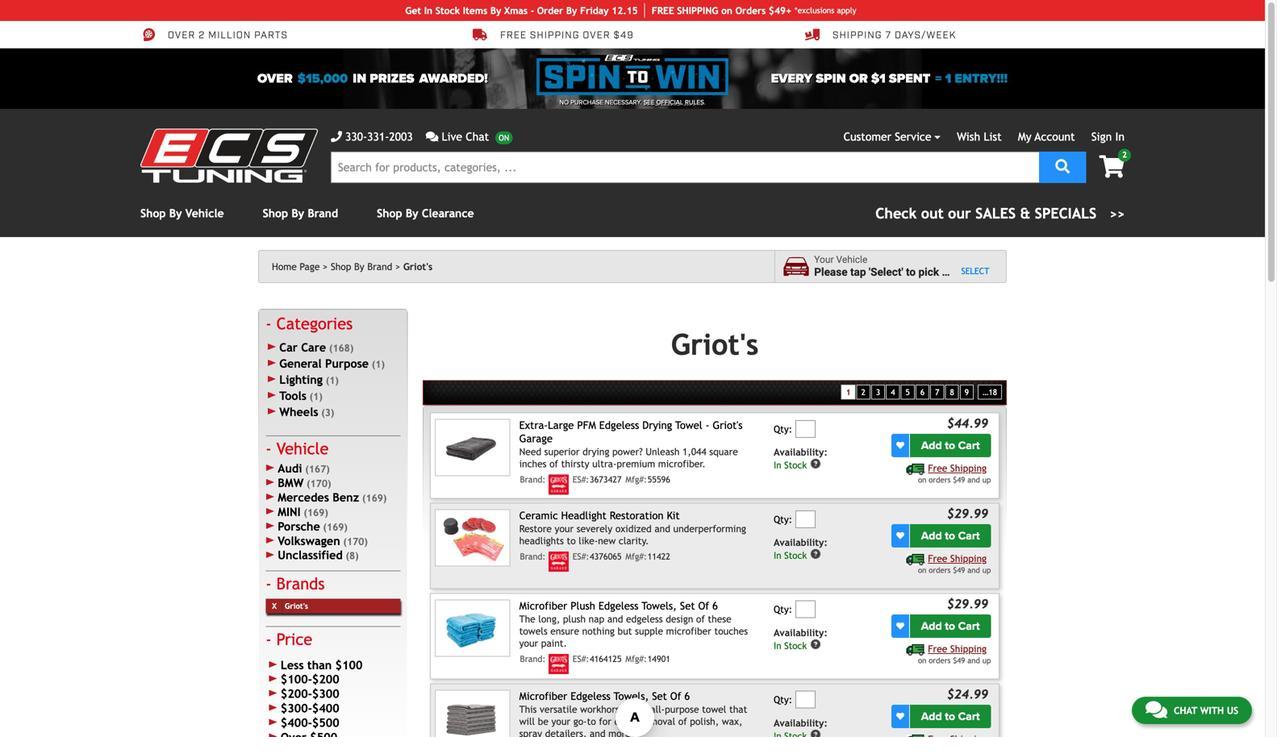 Task type: locate. For each thing, give the bounding box(es) containing it.
1 vertical spatial microfiber
[[519, 690, 567, 703]]

in
[[353, 71, 366, 86]]

brand for home page
[[367, 261, 392, 272]]

$100
[[335, 659, 363, 672]]

0 vertical spatial availability: in stock
[[774, 447, 828, 471]]

pfm
[[577, 419, 596, 432]]

1 up from the top
[[983, 476, 991, 485]]

0 vertical spatial add to wish list image
[[896, 623, 905, 631]]

stock
[[436, 5, 460, 16], [784, 460, 807, 471], [784, 550, 807, 561], [784, 641, 807, 652]]

1 vertical spatial towels,
[[614, 690, 649, 703]]

chat inside the chat with us link
[[1174, 705, 1198, 717]]

1 vertical spatial brand:
[[520, 552, 546, 562]]

2 es#: from the top
[[573, 552, 589, 562]]

volkswagen
[[278, 534, 340, 548]]

7 left 8 link
[[935, 388, 940, 397]]

chat left with
[[1174, 705, 1198, 717]]

to inside microfiber edgeless towels, set of 6 this versatile workhorse is an all-purpose towel that will be your go-to for quick removal of polish, wax, spray detailers, and more.
[[587, 716, 596, 727]]

tools
[[279, 389, 307, 402]]

331-
[[367, 130, 389, 143]]

add to wish list image for $29.99
[[896, 623, 905, 631]]

griot's - corporate logo image down the paint.
[[549, 654, 569, 675]]

1 vertical spatial shop by brand
[[331, 261, 392, 272]]

(170) up (8) on the left bottom
[[343, 536, 368, 547]]

1 griot's - corporate logo image from the top
[[549, 475, 569, 495]]

add to cart for 6
[[921, 620, 980, 634]]

(169) up volkswagen
[[323, 521, 348, 533]]

up
[[983, 476, 991, 485], [983, 566, 991, 575], [983, 656, 991, 665]]

1 vertical spatial vehicle
[[836, 254, 868, 266]]

2 add to wish list image from the top
[[896, 532, 905, 540]]

1 vertical spatial your
[[519, 638, 538, 649]]

1 vertical spatial edgeless
[[599, 600, 639, 613]]

0 vertical spatial add to wish list image
[[896, 442, 905, 450]]

purpose
[[665, 704, 699, 715]]

2 link left 3 link
[[857, 385, 871, 400]]

microfiber inside microfiber plush edgeless towels, set of 6 the long, plush nap and edgeless design of these towels ensure nothing but supple microfiber touches your paint.
[[519, 600, 567, 613]]

your vehicle please tap 'select' to pick a vehicle
[[814, 254, 986, 279]]

7 inside "link"
[[886, 29, 892, 42]]

1 horizontal spatial 2 link
[[1086, 149, 1131, 180]]

a
[[942, 266, 948, 279]]

brand up page
[[308, 207, 338, 220]]

edgeless up power?
[[599, 419, 639, 432]]

6 right 5
[[921, 388, 925, 397]]

1 vertical spatial 2
[[1122, 150, 1127, 159]]

specials
[[1035, 205, 1097, 222]]

griot's - corporate logo image
[[549, 475, 569, 495], [549, 552, 569, 572], [549, 654, 569, 675]]

1 add to cart from the top
[[921, 439, 980, 453]]

2 down the sign in
[[1122, 150, 1127, 159]]

official
[[656, 98, 683, 107]]

your down towels
[[519, 638, 538, 649]]

2 horizontal spatial 2
[[1122, 150, 1127, 159]]

1,044
[[683, 446, 707, 457]]

0 vertical spatial over
[[168, 29, 195, 42]]

griot's - corporate logo image down the thirsty
[[549, 475, 569, 495]]

2 vertical spatial up
[[983, 656, 991, 665]]

your
[[814, 254, 834, 266]]

1 free shipping on orders $49 and up from the top
[[918, 463, 991, 485]]

3 question sign image from the top
[[810, 730, 821, 738]]

of down superior
[[550, 458, 558, 469]]

1 vertical spatial chat
[[1174, 705, 1198, 717]]

on for ceramic headlight restoration kit
[[918, 566, 927, 575]]

0 vertical spatial mfg#:
[[626, 475, 647, 485]]

add to cart for severely
[[921, 529, 980, 543]]

es#: for large
[[573, 475, 589, 485]]

3 availability: from the top
[[774, 627, 828, 639]]

$300-$400 link
[[266, 702, 400, 716]]

wish list link
[[957, 130, 1002, 143]]

3 es#: from the top
[[573, 654, 589, 664]]

$49
[[614, 29, 634, 42], [953, 476, 965, 485], [953, 566, 965, 575], [953, 656, 965, 665]]

1 brand: from the top
[[520, 475, 546, 485]]

1 vertical spatial comments image
[[1146, 700, 1167, 720]]

1 vertical spatial availability: in stock
[[774, 537, 828, 561]]

griot's - corporate logo image for ceramic
[[549, 552, 569, 572]]

0 horizontal spatial 2 link
[[857, 385, 871, 400]]

comments image left chat with us
[[1146, 700, 1167, 720]]

2 vertical spatial edgeless
[[571, 690, 611, 703]]

0 vertical spatial comments image
[[426, 131, 439, 142]]

select
[[961, 266, 990, 276]]

2 qty: from the top
[[774, 514, 793, 525]]

set inside microfiber plush edgeless towels, set of 6 the long, plush nap and edgeless design of these towels ensure nothing but supple microfiber touches your paint.
[[680, 600, 695, 613]]

1 add to cart button from the top
[[910, 434, 991, 458]]

'select'
[[869, 266, 903, 279]]

2 vertical spatial free shipping image
[[907, 645, 925, 656]]

2 orders from the top
[[929, 566, 951, 575]]

chat right the live
[[466, 130, 489, 143]]

free inside 'link'
[[500, 29, 527, 42]]

2 add to cart from the top
[[921, 529, 980, 543]]

2 horizontal spatial (1)
[[372, 359, 385, 370]]

1 vertical spatial 2 link
[[857, 385, 871, 400]]

1 qty: from the top
[[774, 423, 793, 435]]

mfg#: left 14901
[[626, 654, 647, 664]]

&
[[1020, 205, 1031, 222]]

2 vertical spatial vehicle
[[276, 439, 329, 458]]

0 vertical spatial free shipping image
[[907, 464, 925, 475]]

mfg#: down "premium" on the bottom
[[626, 475, 647, 485]]

extra-large pfm edgeless drying towel - griot's garage need superior drying power? unleash 1,044 square inches of thirsty ultra-premium microfiber.
[[519, 419, 743, 469]]

free for extra-large pfm edgeless drying towel - griot's garage
[[928, 463, 948, 474]]

1 orders from the top
[[929, 476, 951, 485]]

qty: for extra-large pfm edgeless drying towel - griot's garage
[[774, 423, 793, 435]]

1 left '3' at the right bottom of the page
[[846, 388, 851, 397]]

(169) down mercedes
[[304, 507, 328, 518]]

shop by brand for home page
[[331, 261, 392, 272]]

(1)
[[372, 359, 385, 370], [326, 375, 339, 386], [310, 391, 323, 402]]

3 free shipping image from the top
[[907, 645, 925, 656]]

0 vertical spatial $29.99
[[947, 507, 989, 521]]

over
[[583, 29, 611, 42]]

2 vertical spatial (169)
[[323, 521, 348, 533]]

1 cart from the top
[[958, 439, 980, 453]]

microfiber inside microfiber edgeless towels, set of 6 this versatile workhorse is an all-purpose towel that will be your go-to for quick removal of polish, wax, spray detailers, and more.
[[519, 690, 567, 703]]

1 vertical spatial shop by brand link
[[331, 261, 400, 272]]

sales & specials link
[[876, 203, 1125, 224]]

1 right =
[[945, 71, 952, 86]]

sign
[[1092, 130, 1112, 143]]

2 vertical spatial your
[[552, 716, 571, 727]]

2 left 3 link
[[861, 388, 866, 397]]

3 up from the top
[[983, 656, 991, 665]]

shop by brand right page
[[331, 261, 392, 272]]

restoration
[[610, 510, 664, 522]]

0 vertical spatial your
[[555, 523, 574, 535]]

shop by brand link right page
[[331, 261, 400, 272]]

0 vertical spatial question sign image
[[810, 458, 821, 470]]

towels, up edgeless
[[642, 600, 677, 613]]

2 vertical spatial griot's - corporate logo image
[[549, 654, 569, 675]]

thirsty
[[561, 458, 589, 469]]

1 horizontal spatial 6
[[713, 600, 718, 613]]

power?
[[612, 446, 643, 457]]

0 vertical spatial 2 link
[[1086, 149, 1131, 180]]

shop by brand
[[263, 207, 338, 220], [331, 261, 392, 272]]

1 vertical spatial add to wish list image
[[896, 532, 905, 540]]

es#4164126 - 14902 - microfiber edgeless towels, set of 6 - this versatile workhorse is an all-purpose towel that will be your go-to for quick removal of polish, wax, spray detailers, and more. - griot's - audi bmw volkswagen mercedes benz mini porsche image
[[435, 690, 510, 738]]

7 left days/week at the top right
[[886, 29, 892, 42]]

mfg#: for edgeless
[[626, 475, 647, 485]]

by left xmas
[[490, 5, 501, 16]]

add for 6
[[921, 620, 942, 634]]

None text field
[[795, 420, 816, 438], [795, 511, 816, 528], [795, 601, 816, 619], [795, 691, 816, 709], [795, 420, 816, 438], [795, 511, 816, 528], [795, 601, 816, 619], [795, 691, 816, 709]]

ecs tuning image
[[140, 129, 318, 183]]

1 availability: from the top
[[774, 447, 828, 458]]

brand down shop by clearance 'link'
[[367, 261, 392, 272]]

2 mfg#: from the top
[[626, 552, 647, 562]]

es#: 4164125 mfg#: 14901
[[573, 654, 670, 664]]

4164125
[[590, 654, 622, 664]]

$500
[[312, 717, 339, 730]]

and inside microfiber plush edgeless towels, set of 6 the long, plush nap and edgeless design of these towels ensure nothing but supple microfiber touches your paint.
[[607, 614, 623, 625]]

griot's inside extra-large pfm edgeless drying towel - griot's garage need superior drying power? unleash 1,044 square inches of thirsty ultra-premium microfiber.
[[713, 419, 743, 432]]

0 vertical spatial 1
[[945, 71, 952, 86]]

2
[[199, 29, 205, 42], [1122, 150, 1127, 159], [861, 388, 866, 397]]

0 vertical spatial brand:
[[520, 475, 546, 485]]

5
[[906, 388, 910, 397]]

3 free shipping on orders $49 and up from the top
[[918, 644, 991, 665]]

brand: for ceramic headlight restoration kit
[[520, 552, 546, 562]]

towel
[[702, 704, 726, 715]]

$100-
[[281, 673, 312, 686]]

0 vertical spatial griot's - corporate logo image
[[549, 475, 569, 495]]

0 vertical spatial -
[[531, 5, 534, 16]]

shop by brand link for shop by vehicle
[[263, 207, 338, 220]]

free
[[500, 29, 527, 42], [928, 463, 948, 474], [928, 553, 948, 565], [928, 644, 948, 655]]

3 cart from the top
[[958, 620, 980, 634]]

6 up the these
[[713, 600, 718, 613]]

1 vertical spatial over
[[257, 71, 293, 86]]

towels, up the is
[[614, 690, 649, 703]]

2 vertical spatial availability: in stock
[[774, 627, 828, 652]]

es#: down the thirsty
[[573, 475, 589, 485]]

- inside extra-large pfm edgeless drying towel - griot's garage need superior drying power? unleash 1,044 square inches of thirsty ultra-premium microfiber.
[[706, 419, 710, 432]]

your inside microfiber plush edgeless towels, set of 6 the long, plush nap and edgeless design of these towels ensure nothing but supple microfiber touches your paint.
[[519, 638, 538, 649]]

brand: down inches on the bottom left of page
[[520, 475, 546, 485]]

0 vertical spatial free shipping on orders $49 and up
[[918, 463, 991, 485]]

0 vertical spatial orders
[[929, 476, 951, 485]]

1 microfiber from the top
[[519, 600, 567, 613]]

availability: in stock for extra-large pfm edgeless drying towel - griot's garage
[[774, 447, 828, 471]]

2 horizontal spatial 6
[[921, 388, 925, 397]]

microfiber edgeless towels, set of 6 link
[[519, 690, 690, 703]]

shop by brand link up the "home page" 'link'
[[263, 207, 338, 220]]

comments image inside the chat with us link
[[1146, 700, 1167, 720]]

add for -
[[921, 439, 942, 453]]

comments image for live
[[426, 131, 439, 142]]

0 vertical spatial up
[[983, 476, 991, 485]]

2 add to wish list image from the top
[[896, 713, 905, 721]]

stock for microfiber plush edgeless towels, set of 6
[[784, 641, 807, 652]]

every
[[771, 71, 813, 86]]

mercedes
[[278, 491, 329, 504]]

add to wish list image
[[896, 623, 905, 631], [896, 713, 905, 721]]

underperforming
[[673, 523, 746, 535]]

brand: down headlights
[[520, 552, 546, 562]]

3 mfg#: from the top
[[626, 654, 647, 664]]

wax,
[[722, 716, 743, 727]]

(3)
[[321, 407, 334, 418]]

2 griot's - corporate logo image from the top
[[549, 552, 569, 572]]

towels, inside microfiber plush edgeless towels, set of 6 the long, plush nap and edgeless design of these towels ensure nothing but supple microfiber touches your paint.
[[642, 600, 677, 613]]

1 add to wish list image from the top
[[896, 442, 905, 450]]

by down the ecs tuning image
[[169, 207, 182, 220]]

4376065
[[590, 552, 622, 562]]

0 vertical spatial 7
[[886, 29, 892, 42]]

0 horizontal spatial set
[[652, 690, 667, 703]]

comments image
[[426, 131, 439, 142], [1146, 700, 1167, 720]]

unleash
[[646, 446, 680, 457]]

care
[[301, 341, 326, 354]]

1 vertical spatial orders
[[929, 566, 951, 575]]

0 vertical spatial 6
[[921, 388, 925, 397]]

add to cart button for severely
[[910, 525, 991, 548]]

1 horizontal spatial 1
[[945, 71, 952, 86]]

1 availability: in stock from the top
[[774, 447, 828, 471]]

2 $29.99 from the top
[[947, 597, 989, 612]]

order
[[537, 5, 563, 16]]

- for order
[[531, 5, 534, 16]]

0 horizontal spatial 6
[[685, 690, 690, 703]]

chat with us
[[1174, 705, 1239, 717]]

free shipping on orders $49 and up for microfiber plush edgeless towels, set of 6
[[918, 644, 991, 665]]

chat inside the live chat link
[[466, 130, 489, 143]]

microfiber up long,
[[519, 600, 567, 613]]

3 add to cart button from the top
[[910, 615, 991, 638]]

$200-
[[281, 688, 312, 701]]

shipping 7 days/week link
[[805, 27, 956, 42]]

3 add to cart from the top
[[921, 620, 980, 634]]

1 es#: from the top
[[573, 475, 589, 485]]

1 add to wish list image from the top
[[896, 623, 905, 631]]

$29.99 for ceramic headlight restoration kit
[[947, 507, 989, 521]]

4 cart from the top
[[958, 710, 980, 724]]

-
[[531, 5, 534, 16], [706, 419, 710, 432]]

0 vertical spatial shop by brand link
[[263, 207, 338, 220]]

1 vertical spatial griot's - corporate logo image
[[549, 552, 569, 572]]

- right xmas
[[531, 5, 534, 16]]

ceramic
[[519, 510, 558, 522]]

your inside microfiber edgeless towels, set of 6 this versatile workhorse is an all-purpose towel that will be your go-to for quick removal of polish, wax, spray detailers, and more.
[[552, 716, 571, 727]]

1 horizontal spatial chat
[[1174, 705, 1198, 717]]

2 up from the top
[[983, 566, 991, 575]]

over down "parts"
[[257, 71, 293, 86]]

3 availability: in stock from the top
[[774, 627, 828, 652]]

2 vertical spatial brand:
[[520, 654, 546, 664]]

(169)
[[362, 492, 387, 504], [304, 507, 328, 518], [323, 521, 348, 533]]

2 availability: from the top
[[774, 537, 828, 548]]

2 brand: from the top
[[520, 552, 546, 562]]

6 inside microfiber plush edgeless towels, set of 6 the long, plush nap and edgeless design of these towels ensure nothing but supple microfiber touches your paint.
[[713, 600, 718, 613]]

2 vertical spatial mfg#:
[[626, 654, 647, 664]]

microfiber plush edgeless towels, set of 6 the long, plush nap and edgeless design of these towels ensure nothing but supple microfiber touches your paint.
[[519, 600, 748, 649]]

add to wish list image
[[896, 442, 905, 450], [896, 532, 905, 540]]

2 vertical spatial es#:
[[573, 654, 589, 664]]

your down 'headlight'
[[555, 523, 574, 535]]

over 2 million parts link
[[140, 27, 288, 42]]

3 qty: from the top
[[774, 604, 793, 615]]

add for severely
[[921, 529, 942, 543]]

up for microfiber plush edgeless towels, set of 6
[[983, 656, 991, 665]]

1 vertical spatial brand
[[367, 261, 392, 272]]

1 vertical spatial 6
[[713, 600, 718, 613]]

2 free shipping on orders $49 and up from the top
[[918, 553, 991, 575]]

1 vertical spatial $29.99
[[947, 597, 989, 612]]

2 availability: in stock from the top
[[774, 537, 828, 561]]

11422
[[648, 552, 670, 562]]

0 horizontal spatial comments image
[[426, 131, 439, 142]]

up for ceramic headlight restoration kit
[[983, 566, 991, 575]]

1 free shipping image from the top
[[907, 464, 925, 475]]

3 orders from the top
[[929, 656, 951, 665]]

2 vertical spatial free shipping on orders $49 and up
[[918, 644, 991, 665]]

of down purpose
[[678, 716, 687, 727]]

qty: for microfiber edgeless towels, set of 6
[[774, 695, 793, 706]]

1 horizontal spatial brand
[[367, 261, 392, 272]]

0 horizontal spatial (1)
[[310, 391, 323, 402]]

over inside over 2 million parts link
[[168, 29, 195, 42]]

0 vertical spatial es#:
[[573, 475, 589, 485]]

shop by vehicle
[[140, 207, 224, 220]]

0 horizontal spatial chat
[[466, 130, 489, 143]]

2 horizontal spatial vehicle
[[836, 254, 868, 266]]

1 vertical spatial set
[[652, 690, 667, 703]]

edgeless inside extra-large pfm edgeless drying towel - griot's garage need superior drying power? unleash 1,044 square inches of thirsty ultra-premium microfiber.
[[599, 419, 639, 432]]

free shipping image
[[907, 464, 925, 475], [907, 554, 925, 566], [907, 645, 925, 656]]

your up detailers,
[[552, 716, 571, 727]]

need
[[519, 446, 541, 457]]

edgeless
[[599, 419, 639, 432], [599, 600, 639, 613], [571, 690, 611, 703]]

parts
[[254, 29, 288, 42]]

brand for shop by vehicle
[[308, 207, 338, 220]]

(169) right benz
[[362, 492, 387, 504]]

comments image inside the live chat link
[[426, 131, 439, 142]]

brand: down the paint.
[[520, 654, 546, 664]]

2 free shipping image from the top
[[907, 554, 925, 566]]

live chat link
[[426, 128, 513, 145]]

shop by brand up the "home page" 'link'
[[263, 207, 338, 220]]

2 link down the sign in
[[1086, 149, 1131, 180]]

1 vertical spatial add to wish list image
[[896, 713, 905, 721]]

edgeless up workhorse
[[571, 690, 611, 703]]

availability: right square
[[774, 447, 828, 458]]

$49 inside 'link'
[[614, 29, 634, 42]]

2 microfiber from the top
[[519, 690, 567, 703]]

2 left million
[[199, 29, 205, 42]]

0 vertical spatial (1)
[[372, 359, 385, 370]]

1 add from the top
[[921, 439, 942, 453]]

over left million
[[168, 29, 195, 42]]

availability: right wax,
[[774, 718, 828, 729]]

vehicle inside your vehicle please tap 'select' to pick a vehicle
[[836, 254, 868, 266]]

2 add to cart button from the top
[[910, 525, 991, 548]]

2 question sign image from the top
[[810, 639, 821, 650]]

1 horizontal spatial (1)
[[326, 375, 339, 386]]

in for extra-large pfm edgeless drying towel - griot's garage
[[774, 460, 782, 471]]

es#3673427 - 55596 - extra-large pfm edgeless drying towel - griot's garage - need superior drying power? unleash 1,044 square inches of thirsty ultra-premium microfiber. - griot's - audi bmw volkswagen mercedes benz mini porsche image
[[435, 419, 510, 476]]

availability: right the touches
[[774, 627, 828, 639]]

free shipping image for extra-large pfm edgeless drying towel - griot's garage
[[907, 464, 925, 475]]

question sign image for $24.99
[[810, 730, 821, 738]]

1 question sign image from the top
[[810, 458, 821, 470]]

1 horizontal spatial set
[[680, 600, 695, 613]]

es#: for headlight
[[573, 552, 589, 562]]

vehicle up tap
[[836, 254, 868, 266]]

vehicle up audi
[[276, 439, 329, 458]]

0 horizontal spatial (170)
[[307, 478, 331, 489]]

the
[[519, 614, 536, 625]]

0 vertical spatial edgeless
[[599, 419, 639, 432]]

0 horizontal spatial vehicle
[[185, 207, 224, 220]]

7 link
[[930, 385, 944, 400]]

griot's - corporate logo image down headlights
[[549, 552, 569, 572]]

or
[[849, 71, 868, 86]]

shop for shop by vehicle link
[[140, 207, 166, 220]]

$49 for extra-large pfm edgeless drying towel - griot's garage
[[953, 476, 965, 485]]

0 horizontal spatial 1
[[846, 388, 851, 397]]

4 add to cart from the top
[[921, 710, 980, 724]]

3 griot's - corporate logo image from the top
[[549, 654, 569, 675]]

2 vertical spatial 6
[[685, 690, 690, 703]]

es#:
[[573, 475, 589, 485], [573, 552, 589, 562], [573, 654, 589, 664]]

3 brand: from the top
[[520, 654, 546, 664]]

question sign image
[[810, 458, 821, 470], [810, 639, 821, 650], [810, 730, 821, 738]]

stock for extra-large pfm edgeless drying towel - griot's garage
[[784, 460, 807, 471]]

6 up purpose
[[685, 690, 690, 703]]

1 vertical spatial 1
[[846, 388, 851, 397]]

0 horizontal spatial 7
[[886, 29, 892, 42]]

in for microfiber plush edgeless towels, set of 6
[[774, 641, 782, 652]]

shop by brand link
[[263, 207, 338, 220], [331, 261, 400, 272]]

question sign image for $44.99
[[810, 458, 821, 470]]

removal
[[641, 716, 675, 727]]

of inside extra-large pfm edgeless drying towel - griot's garage need superior drying power? unleash 1,044 square inches of thirsty ultra-premium microfiber.
[[550, 458, 558, 469]]

4 qty: from the top
[[774, 695, 793, 706]]

1 $29.99 from the top
[[947, 507, 989, 521]]

for
[[599, 716, 612, 727]]

comments image left the live
[[426, 131, 439, 142]]

3 add from the top
[[921, 620, 942, 634]]

0 vertical spatial set
[[680, 600, 695, 613]]

free shipping on orders $49 and up
[[918, 463, 991, 485], [918, 553, 991, 575], [918, 644, 991, 665]]

5 link
[[901, 385, 915, 400]]

cart for severely
[[958, 529, 980, 543]]

2 add from the top
[[921, 529, 942, 543]]

set up all-
[[652, 690, 667, 703]]

1 vertical spatial 7
[[935, 388, 940, 397]]

live chat
[[442, 130, 489, 143]]

add to cart button for 6
[[910, 615, 991, 638]]

towel
[[675, 419, 703, 432]]

microfiber up versatile
[[519, 690, 567, 703]]

(1) down purpose
[[326, 375, 339, 386]]

apply
[[837, 6, 857, 15]]

set
[[680, 600, 695, 613], [652, 690, 667, 703]]

6 inside 6 link
[[921, 388, 925, 397]]

(1) right purpose
[[372, 359, 385, 370]]

ship
[[677, 5, 697, 16]]

availability: up question sign image
[[774, 537, 828, 548]]

$49 for ceramic headlight restoration kit
[[953, 566, 965, 575]]

(170) down (167)
[[307, 478, 331, 489]]

- right towel
[[706, 419, 710, 432]]

vehicle down the ecs tuning image
[[185, 207, 224, 220]]

1 vertical spatial (170)
[[343, 536, 368, 547]]

1 vertical spatial free shipping on orders $49 and up
[[918, 553, 991, 575]]

over $15,000 in prizes
[[257, 71, 414, 86]]

es#: 3673427 mfg#: 55596
[[573, 475, 670, 485]]

1 vertical spatial question sign image
[[810, 639, 821, 650]]

free shipping on orders $49 and up for ceramic headlight restoration kit
[[918, 553, 991, 575]]

mfg#: down clarity.
[[626, 552, 647, 562]]

2 cart from the top
[[958, 529, 980, 543]]

Search text field
[[331, 152, 1039, 183]]

brand: for microfiber plush edgeless towels, set of 6
[[520, 654, 546, 664]]

edgeless
[[626, 614, 663, 625]]

0 horizontal spatial -
[[531, 5, 534, 16]]

2 vertical spatial orders
[[929, 656, 951, 665]]

1 horizontal spatial -
[[706, 419, 710, 432]]

edgeless up nap
[[599, 600, 639, 613]]

1 mfg#: from the top
[[626, 475, 647, 485]]

es#: left 4164125
[[573, 654, 589, 664]]

1 vertical spatial mfg#:
[[626, 552, 647, 562]]

es#: down like-
[[573, 552, 589, 562]]

(1) up (3)
[[310, 391, 323, 402]]

- for griot's
[[706, 419, 710, 432]]

2 vertical spatial question sign image
[[810, 730, 821, 738]]

1 horizontal spatial vehicle
[[276, 439, 329, 458]]

set up design at right bottom
[[680, 600, 695, 613]]

spin
[[816, 71, 846, 86]]

rules
[[685, 98, 704, 107]]

your inside ceramic headlight restoration kit restore your severely oxidized and underperforming headlights to like-new clarity.
[[555, 523, 574, 535]]



Task type: vqa. For each thing, say whether or not it's contained in the screenshot.
2 Days for 11 - 13
no



Task type: describe. For each thing, give the bounding box(es) containing it.
microfiber for plush
[[519, 600, 567, 613]]

2 vertical spatial (1)
[[310, 391, 323, 402]]

0 vertical spatial vehicle
[[185, 207, 224, 220]]

$400-$500 link
[[266, 716, 400, 731]]

shipping inside "link"
[[833, 29, 882, 42]]

home page link
[[272, 261, 328, 272]]

my account link
[[1018, 130, 1075, 143]]

shipping for microfiber plush edgeless towels, set of 6
[[950, 644, 987, 655]]

general
[[279, 357, 322, 370]]

towels, inside microfiber edgeless towels, set of 6 this versatile workhorse is an all-purpose towel that will be your go-to for quick removal of polish, wax, spray detailers, and more.
[[614, 690, 649, 703]]

shipping for ceramic headlight restoration kit
[[950, 553, 987, 565]]

home
[[272, 261, 297, 272]]

towels
[[519, 626, 548, 637]]

no purchase necessary. see official rules .
[[559, 98, 706, 107]]

set inside microfiber edgeless towels, set of 6 this versatile workhorse is an all-purpose towel that will be your go-to for quick removal of polish, wax, spray detailers, and more.
[[652, 690, 667, 703]]

inches
[[519, 458, 547, 469]]

add to cart for -
[[921, 439, 980, 453]]

*exclusions apply link
[[795, 4, 857, 17]]

availability: for extra-large pfm edgeless drying towel - griot's garage
[[774, 447, 828, 458]]

es#: for plush
[[573, 654, 589, 664]]

my
[[1018, 130, 1032, 143]]

go-
[[573, 716, 587, 727]]

$200
[[312, 673, 339, 686]]

1 horizontal spatial 7
[[935, 388, 940, 397]]

over 2 million parts
[[168, 29, 288, 42]]

shop by brand for shop by vehicle
[[263, 207, 338, 220]]

add to cart button for -
[[910, 434, 991, 458]]

mfg#: for kit
[[626, 552, 647, 562]]

every spin or $1 spent = 1 entry!!!
[[771, 71, 1008, 86]]

by right page
[[354, 261, 364, 272]]

shop for shop by brand link corresponding to home page
[[331, 261, 351, 272]]

1 vertical spatial (1)
[[326, 375, 339, 386]]

4 add to cart button from the top
[[910, 705, 991, 729]]

comments image for chat
[[1146, 700, 1167, 720]]

than
[[307, 659, 332, 672]]

over for over 2 million parts
[[168, 29, 195, 42]]

orders for microfiber plush edgeless towels, set of 6
[[929, 656, 951, 665]]

shop by vehicle link
[[140, 207, 224, 220]]

availability: in stock for microfiber plush edgeless towels, set of 6
[[774, 627, 828, 652]]

friday
[[580, 5, 609, 16]]

free shipping image
[[907, 735, 925, 738]]

orders for extra-large pfm edgeless drying towel - griot's garage
[[929, 476, 951, 485]]

es#: 4376065 mfg#: 11422
[[573, 552, 670, 562]]

free shipping on orders $49 and up for extra-large pfm edgeless drying towel - griot's garage
[[918, 463, 991, 485]]

headlight
[[561, 510, 607, 522]]

of up purpose
[[670, 690, 681, 703]]

entry!!!
[[955, 71, 1008, 86]]

mfg#: for towels,
[[626, 654, 647, 664]]

free shipping image for microfiber plush edgeless towels, set of 6
[[907, 645, 925, 656]]

severely
[[577, 523, 613, 535]]

to inside your vehicle please tap 'select' to pick a vehicle
[[906, 266, 916, 279]]

shopping cart image
[[1099, 155, 1125, 178]]

microfiber for edgeless
[[519, 690, 567, 703]]

ecs tuning 'spin to win' contest logo image
[[537, 55, 729, 95]]

to inside ceramic headlight restoration kit restore your severely oxidized and underperforming headlights to like-new clarity.
[[567, 535, 576, 547]]

3 link
[[871, 385, 885, 400]]

search image
[[1056, 159, 1070, 174]]

ultra-
[[592, 458, 617, 469]]

add to wish list image for $24.99
[[896, 713, 905, 721]]

…18
[[983, 388, 997, 397]]

nap
[[589, 614, 605, 625]]

of up the these
[[698, 600, 709, 613]]

up for extra-large pfm edgeless drying towel - griot's garage
[[983, 476, 991, 485]]

superior
[[544, 446, 580, 457]]

categories
[[276, 314, 353, 333]]

availability: for microfiber plush edgeless towels, set of 6
[[774, 627, 828, 639]]

shipping 7 days/week
[[833, 29, 956, 42]]

availability: for ceramic headlight restoration kit
[[774, 537, 828, 548]]

=
[[935, 71, 942, 86]]

free for microfiber plush edgeless towels, set of 6
[[928, 644, 948, 655]]

by left clearance
[[406, 207, 418, 220]]

add to wish list image for $29.99
[[896, 532, 905, 540]]

6 inside microfiber edgeless towels, set of 6 this versatile workhorse is an all-purpose towel that will be your go-to for quick removal of polish, wax, spray detailers, and more.
[[685, 690, 690, 703]]

no
[[559, 98, 569, 107]]

griot's - corporate logo image for microfiber
[[549, 654, 569, 675]]

4 add from the top
[[921, 710, 942, 724]]

availability: in stock for ceramic headlight restoration kit
[[774, 537, 828, 561]]

cart for 6
[[958, 620, 980, 634]]

wheels
[[279, 405, 318, 419]]

clarity.
[[619, 535, 649, 547]]

330-
[[345, 130, 367, 143]]

be
[[538, 716, 549, 727]]

items
[[463, 5, 488, 16]]

page
[[300, 261, 320, 272]]

microfiber
[[666, 626, 712, 637]]

vehicle audi (167) bmw (170) mercedes benz (169) mini (169) porsche (169) volkswagen (170) unclassified (8)
[[276, 439, 387, 562]]

and inside microfiber edgeless towels, set of 6 this versatile workhorse is an all-purpose towel that will be your go-to for quick removal of polish, wax, spray detailers, and more.
[[590, 728, 606, 738]]

0 horizontal spatial 2
[[199, 29, 205, 42]]

cart for -
[[958, 439, 980, 453]]

over for over $15,000 in prizes
[[257, 71, 293, 86]]

qty: for microfiber plush edgeless towels, set of 6
[[774, 604, 793, 615]]

orders for ceramic headlight restoration kit
[[929, 566, 951, 575]]

unclassified
[[278, 549, 343, 562]]

free shipping image for ceramic headlight restoration kit
[[907, 554, 925, 566]]

$29.99 for microfiber plush edgeless towels, set of 6
[[947, 597, 989, 612]]

million
[[208, 29, 251, 42]]

es#4376065 - 11422 - ceramic headlight restoration kit - restore your severely oxidized and underperforming headlights to like-new clarity. - griot's - audi bmw volkswagen mercedes benz mini porsche image
[[435, 510, 510, 567]]

4 availability: from the top
[[774, 718, 828, 729]]

wish
[[957, 130, 980, 143]]

$300
[[312, 688, 339, 701]]

that
[[729, 704, 747, 715]]

nothing
[[582, 626, 615, 637]]

necessary.
[[605, 98, 642, 107]]

edgeless inside microfiber edgeless towels, set of 6 this versatile workhorse is an all-purpose towel that will be your go-to for quick removal of polish, wax, spray detailers, and more.
[[571, 690, 611, 703]]

get in stock items by xmas - order by friday 12.15
[[405, 5, 638, 16]]

add to wish list image for $44.99
[[896, 442, 905, 450]]

shop for shop by brand link related to shop by vehicle
[[263, 207, 288, 220]]

x griot's
[[272, 602, 308, 611]]

shop for shop by clearance 'link'
[[377, 207, 402, 220]]

edgeless inside microfiber plush edgeless towels, set of 6 the long, plush nap and edgeless design of these towels ensure nothing but supple microfiber touches your paint.
[[599, 600, 639, 613]]

car
[[279, 341, 298, 354]]

$49 for microfiber plush edgeless towels, set of 6
[[953, 656, 965, 665]]

ensure
[[551, 626, 579, 637]]

1 vertical spatial (169)
[[304, 507, 328, 518]]

question sign image for $29.99
[[810, 639, 821, 650]]

spray
[[519, 728, 542, 738]]

wish list
[[957, 130, 1002, 143]]

vehicle inside vehicle audi (167) bmw (170) mercedes benz (169) mini (169) porsche (169) volkswagen (170) unclassified (8)
[[276, 439, 329, 458]]

by up the "home page" 'link'
[[292, 207, 304, 220]]

4
[[891, 388, 895, 397]]

shop by clearance link
[[377, 207, 474, 220]]

in for ceramic headlight restoration kit
[[774, 550, 782, 561]]

customer
[[844, 130, 892, 143]]

restore
[[519, 523, 552, 535]]

mini
[[278, 505, 301, 519]]

by right order
[[566, 5, 577, 16]]

phone image
[[331, 131, 342, 142]]

will
[[519, 716, 535, 727]]

purchase
[[571, 98, 603, 107]]

xmas
[[504, 5, 528, 16]]

more.
[[609, 728, 634, 738]]

garage
[[519, 432, 553, 445]]

2003
[[389, 130, 413, 143]]

detailers,
[[545, 728, 587, 738]]

live
[[442, 130, 462, 143]]

2 vertical spatial 2
[[861, 388, 866, 397]]

categories car care (168) general purpose (1) lighting (1) tools (1) wheels (3)
[[276, 314, 385, 419]]

0 vertical spatial (169)
[[362, 492, 387, 504]]

ceramic headlight restoration kit restore your severely oxidized and underperforming headlights to like-new clarity.
[[519, 510, 746, 547]]

1 horizontal spatial (170)
[[343, 536, 368, 547]]

shipping
[[530, 29, 580, 42]]

qty: for ceramic headlight restoration kit
[[774, 514, 793, 525]]

on for microfiber plush edgeless towels, set of 6
[[918, 656, 927, 665]]

microfiber edgeless towels, set of 6 this versatile workhorse is an all-purpose towel that will be your go-to for quick removal of polish, wax, spray detailers, and more.
[[519, 690, 747, 738]]

brand: for extra-large pfm edgeless drying towel - griot's garage
[[520, 475, 546, 485]]

vehicle
[[951, 266, 986, 279]]

audi
[[278, 462, 302, 475]]

like-
[[579, 535, 598, 547]]

$400-
[[281, 717, 312, 730]]

on for extra-large pfm edgeless drying towel - griot's garage
[[918, 476, 927, 485]]

stock for ceramic headlight restoration kit
[[784, 550, 807, 561]]

and inside ceramic headlight restoration kit restore your severely oxidized and underperforming headlights to like-new clarity.
[[655, 523, 670, 535]]

of up microfiber
[[696, 614, 705, 625]]

shop by brand link for home page
[[331, 261, 400, 272]]

shipping for extra-large pfm edgeless drying towel - griot's garage
[[950, 463, 987, 474]]

es#4164125 - 14901 - microfiber plush edgeless towels, set of 6 - the long, plush nap and edgeless design of these towels ensure nothing but supple microfiber touches your paint. - griot's - audi bmw volkswagen mercedes benz mini porsche image
[[435, 600, 510, 657]]

see
[[644, 98, 655, 107]]

this
[[519, 704, 537, 715]]

griot's - corporate logo image for extra-
[[549, 475, 569, 495]]

home page
[[272, 261, 320, 272]]

please
[[814, 266, 848, 279]]

free for ceramic headlight restoration kit
[[928, 553, 948, 565]]

list
[[984, 130, 1002, 143]]

3
[[876, 388, 880, 397]]

orders
[[736, 5, 766, 16]]

is
[[628, 704, 634, 715]]

bmw
[[278, 476, 304, 490]]

question sign image
[[810, 549, 821, 560]]



